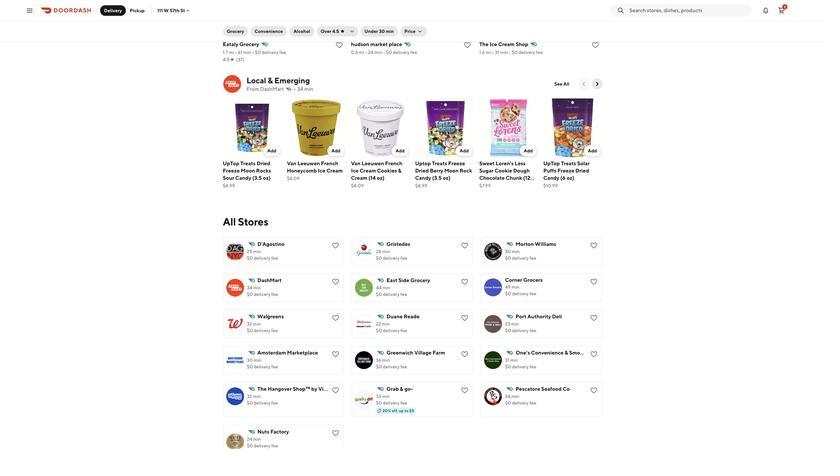 Task type: describe. For each thing, give the bounding box(es) containing it.
33 min $0 delivery fee
[[376, 394, 407, 406]]

min for grab & go-
[[382, 394, 390, 399]]

oz) inside sweet loren's less sugar cookie dough chocolate chunk (12 oz)
[[479, 182, 487, 188]]

click to add this store to your saved list image for dashmart
[[332, 278, 340, 286]]

one's
[[516, 350, 530, 356]]

add for sweet loren's less sugar cookie dough chocolate chunk (12 oz)
[[524, 148, 533, 153]]

over 4.5 button
[[317, 26, 358, 37]]

$0 for east side grocery
[[376, 292, 382, 297]]

coco
[[330, 386, 343, 392]]

click to add this store to your saved list image for amsterdam marketplace
[[332, 350, 340, 358]]

duane reade
[[387, 314, 420, 320]]

$7.99
[[479, 183, 491, 188]]

morton
[[516, 241, 534, 247]]

add for uptop treats freeze dried berry moon rock candy (3.5 oz)
[[460, 148, 469, 153]]

delivery for nuts factory
[[254, 443, 270, 449]]

1 vertical spatial 4.5
[[223, 57, 230, 62]]

pickup button
[[126, 5, 149, 16]]

$0 for one's convenience & smoke shop
[[505, 364, 511, 370]]

0 vertical spatial dashmart
[[260, 86, 284, 92]]

delivery for gristedes
[[383, 256, 400, 261]]

delivery for east side grocery
[[383, 292, 400, 297]]

(14
[[369, 175, 376, 181]]

(3.5 for moon
[[252, 175, 262, 181]]

32 min $0 delivery fee for the hangover shop™ by vita coco
[[247, 394, 278, 406]]

fee inside corner grocers 49 min $0 delivery fee
[[530, 291, 536, 296]]

111 w 57th st button
[[157, 8, 190, 13]]

oz) for van leeuwen french ice cream cookies & cream (14 oz)
[[377, 175, 385, 181]]

morton williams
[[516, 241, 556, 247]]

d'agostino
[[257, 241, 285, 247]]

price button
[[400, 26, 427, 37]]

1.6
[[479, 50, 485, 55]]

61
[[238, 50, 242, 55]]

30 for morton williams
[[505, 249, 511, 254]]

click to add this store to your saved list image for greenwich village farm
[[461, 350, 469, 358]]

under 30 min
[[365, 29, 394, 34]]

1.7
[[223, 50, 228, 55]]

0 vertical spatial all
[[563, 81, 569, 87]]

honeycomb
[[287, 168, 317, 174]]

the for the ice cream shop
[[479, 41, 489, 47]]

factory
[[270, 429, 289, 435]]

less
[[515, 160, 526, 167]]

see all
[[554, 81, 569, 87]]

fee for pescatore seafood co
[[530, 401, 536, 406]]

(12
[[523, 175, 530, 181]]

delivery for walgreens
[[254, 328, 270, 333]]

0 horizontal spatial 31
[[495, 50, 499, 55]]

min for amsterdam marketplace
[[254, 358, 261, 363]]

treats for moon
[[240, 160, 256, 167]]

grocery inside button
[[227, 29, 244, 34]]

oz) for uptop treats freeze dried berry moon rock candy (3.5 oz)
[[443, 175, 450, 181]]

$0 for the hangover shop™ by vita coco
[[247, 401, 253, 406]]

all stores
[[223, 215, 268, 228]]

min for dashmart
[[253, 285, 261, 291]]

31 min $0 delivery fee
[[505, 358, 536, 370]]

$​0 for market
[[386, 50, 392, 55]]

dried inside 'uptop treats dried freeze moon rocks sour candy (3.5 oz) $8.99'
[[257, 160, 270, 167]]

25
[[247, 249, 252, 254]]

rock
[[460, 168, 472, 174]]

st
[[180, 8, 185, 13]]

fee for walgreens
[[271, 328, 278, 333]]

french for cream
[[321, 160, 338, 167]]

click to add this store to your saved list image for grab & go-
[[461, 387, 469, 395]]

nuts
[[257, 429, 269, 435]]

williams
[[535, 241, 556, 247]]

uptop treats dried freeze moon rocks sour candy (3.5 oz) $8.99
[[223, 160, 271, 188]]

2 horizontal spatial ice
[[490, 41, 497, 47]]

van leeuwen french ice cream cookies & cream (14 oz) image
[[351, 98, 410, 157]]

min for d'agostino
[[253, 249, 261, 254]]

eataly
[[223, 41, 238, 47]]

delivery for amsterdam marketplace
[[254, 364, 270, 370]]

grab
[[387, 386, 399, 392]]

min for port authority deli
[[511, 321, 519, 327]]

$0 for pescatore seafood co
[[505, 401, 511, 406]]

click to add this store to your saved list image for d'agostino
[[332, 242, 340, 250]]

go-
[[404, 386, 413, 392]]

1 vertical spatial dashmart
[[257, 277, 282, 284]]

click to add this store to your saved list image for the hangover shop™ by vita coco
[[332, 387, 340, 395]]

delivery inside corner grocers 49 min $0 delivery fee
[[512, 291, 529, 296]]

notification bell image
[[762, 6, 770, 14]]

uptop treats solar puffs freeze dried candy (6 oz) image
[[543, 98, 602, 157]]

• right 1.6
[[492, 50, 494, 55]]

convenience button
[[251, 26, 287, 37]]

uptop treats dried freeze moon rocks sour candy (3.5 oz) image
[[223, 98, 282, 157]]

• down market
[[383, 50, 385, 55]]

dried inside uptop treats freeze dried berry moon rock candy (3.5 oz) $8.99
[[415, 168, 429, 174]]

$10.99
[[543, 183, 558, 188]]

freeze inside 'uptop treats dried freeze moon rocks sour candy (3.5 oz) $8.99'
[[223, 168, 240, 174]]

grocers
[[523, 277, 543, 283]]

to
[[405, 408, 408, 413]]

$5
[[409, 408, 414, 413]]

from dashmart
[[247, 86, 284, 92]]

fee for d'agostino
[[271, 256, 278, 261]]

25 min $0 delivery fee
[[247, 249, 278, 261]]

mi for the
[[486, 50, 491, 55]]

co
[[563, 386, 570, 392]]

uptop for freeze
[[223, 160, 239, 167]]

delivery down the ice cream shop
[[519, 50, 535, 55]]

w
[[164, 8, 169, 13]]

delivery for duane reade
[[383, 328, 400, 333]]

loren's
[[496, 160, 514, 167]]

32 min $0 delivery fee for walgreens
[[247, 321, 278, 333]]

$0 for amsterdam marketplace
[[247, 364, 253, 370]]

leeuwen for ice
[[297, 160, 320, 167]]

under
[[365, 29, 378, 34]]

ice inside van leeuwen french ice cream cookies & cream (14 oz) $8.09
[[351, 168, 359, 174]]

add for uptop treats dried freeze moon rocks sour candy (3.5 oz)
[[267, 148, 276, 153]]

57th
[[170, 8, 180, 13]]

open menu image
[[26, 6, 34, 14]]

over 4.5
[[321, 29, 339, 34]]

port authority deli
[[516, 314, 562, 320]]

the for the hangover shop™ by vita coco
[[257, 386, 267, 392]]

24 for nuts factory
[[247, 437, 252, 442]]

place
[[389, 41, 402, 47]]

stores
[[238, 215, 268, 228]]

hudson market place
[[351, 41, 402, 47]]

34 min $0 delivery fee
[[247, 285, 278, 297]]

2
[[784, 5, 786, 9]]

fee for greenwich village farm
[[400, 364, 407, 370]]

24 min $0 delivery fee for nuts
[[247, 437, 278, 449]]

under 30 min button
[[361, 26, 398, 37]]

49
[[505, 285, 511, 290]]

delivery for d'agostino
[[254, 256, 270, 261]]

111 w 57th st
[[157, 8, 185, 13]]

delivery down 'place'
[[393, 50, 410, 55]]

van for honeycomb
[[287, 160, 296, 167]]

add for van leeuwen french honeycomb ice cream
[[331, 148, 341, 153]]

• left 61
[[235, 50, 237, 55]]

sugar
[[479, 168, 494, 174]]

deli
[[552, 314, 562, 320]]

0 horizontal spatial all
[[223, 215, 236, 228]]

$8.99 for uptop treats dried freeze moon rocks sour candy (3.5 oz)
[[223, 183, 235, 188]]

fee for gristedes
[[400, 256, 407, 261]]

leeuwen for cream
[[362, 160, 384, 167]]

111
[[157, 8, 163, 13]]

hangover
[[268, 386, 292, 392]]

candy inside uptop treats solar puffs freeze dried candy (6 oz) $10.99
[[543, 175, 559, 181]]

cookies
[[377, 168, 397, 174]]

30 inside button
[[379, 29, 385, 34]]

cream left (14
[[351, 175, 367, 181]]

add for uptop treats solar puffs freeze dried candy (6 oz)
[[588, 148, 597, 153]]

30 min $0 delivery fee for morton
[[505, 249, 536, 261]]

shop™
[[293, 386, 310, 392]]

emerging
[[274, 76, 310, 85]]

32 for the hangover shop™ by vita coco
[[247, 394, 252, 399]]

click to add this store to your saved list image for walgreens
[[332, 314, 340, 322]]

& inside van leeuwen french ice cream cookies & cream (14 oz) $8.09
[[398, 168, 402, 174]]

add for van leeuwen french ice cream cookies & cream (14 oz)
[[396, 148, 405, 153]]

pescatore seafood co
[[516, 386, 570, 392]]

van for ice
[[351, 160, 360, 167]]

side
[[398, 277, 409, 284]]

$0 for nuts factory
[[247, 443, 253, 449]]

36
[[376, 358, 381, 363]]

20%
[[383, 408, 391, 413]]

$​0 for grocery
[[255, 50, 261, 55]]

convenience inside button
[[255, 29, 283, 34]]

fee for duane reade
[[400, 328, 407, 333]]

east
[[387, 277, 397, 284]]

gristedes
[[387, 241, 410, 247]]

mi for eataly
[[229, 50, 234, 55]]

fee for one's convenience & smoke shop
[[530, 364, 536, 370]]

$​0 for ice
[[512, 50, 518, 55]]



Task type: locate. For each thing, give the bounding box(es) containing it.
1.6 mi • 31 min • $​0 delivery fee
[[479, 50, 543, 55]]

4.5
[[332, 29, 339, 34], [223, 57, 230, 62]]

0 horizontal spatial convenience
[[255, 29, 283, 34]]

0 horizontal spatial ice
[[318, 168, 325, 174]]

30 min $0 delivery fee for amsterdam
[[247, 358, 278, 370]]

0 vertical spatial 4.5
[[332, 29, 339, 34]]

fee for grab & go-
[[400, 401, 407, 406]]

from
[[247, 86, 259, 92]]

31
[[495, 50, 499, 55], [505, 358, 510, 363]]

add up rocks
[[267, 148, 276, 153]]

fee for amsterdam marketplace
[[271, 364, 278, 370]]

click to add this store to your saved list image for morton williams
[[590, 242, 598, 250]]

0 vertical spatial the
[[479, 41, 489, 47]]

•
[[235, 50, 237, 55], [252, 50, 254, 55], [365, 50, 367, 55], [383, 50, 385, 55], [492, 50, 494, 55], [509, 50, 511, 55], [294, 86, 296, 92]]

duane
[[387, 314, 403, 320]]

34 inside 34 min $0 delivery fee
[[247, 285, 252, 291]]

$​0
[[255, 50, 261, 55], [386, 50, 392, 55], [512, 50, 518, 55]]

0 vertical spatial 30
[[379, 29, 385, 34]]

delivery down walgreens
[[254, 328, 270, 333]]

delivery down east
[[383, 292, 400, 297]]

walgreens
[[257, 314, 284, 320]]

add up the cookies in the left top of the page
[[396, 148, 405, 153]]

1 horizontal spatial the
[[479, 41, 489, 47]]

$0 for morton williams
[[505, 256, 511, 261]]

0 vertical spatial 24 min $0 delivery fee
[[505, 394, 536, 406]]

$0 inside the 36 min $0 delivery fee
[[376, 364, 382, 370]]

• down the hudson
[[365, 50, 367, 55]]

candy down uptop
[[415, 175, 431, 181]]

grab & go-
[[387, 386, 413, 392]]

1 vertical spatial 31
[[505, 358, 510, 363]]

delivery down convenience button
[[262, 50, 278, 55]]

uptop
[[223, 160, 239, 167], [543, 160, 560, 167]]

1 horizontal spatial mi
[[359, 50, 364, 55]]

freeze up sour
[[223, 168, 240, 174]]

• 34 min
[[294, 86, 313, 92]]

30 min $0 delivery fee down morton
[[505, 249, 536, 261]]

van leeuwen french ice cream cookies & cream (14 oz) $8.09
[[351, 160, 402, 188]]

2 $​0 from the left
[[386, 50, 392, 55]]

grocery up eataly on the top of page
[[227, 29, 244, 34]]

• right 61
[[252, 50, 254, 55]]

22 min $0 delivery fee
[[376, 321, 407, 333]]

0 horizontal spatial 24 min $0 delivery fee
[[247, 437, 278, 449]]

(3.5 inside 'uptop treats dried freeze moon rocks sour candy (3.5 oz) $8.99'
[[252, 175, 262, 181]]

all right see
[[563, 81, 569, 87]]

$0 for grab & go-
[[376, 401, 382, 406]]

oz) down chocolate
[[479, 182, 487, 188]]

mi
[[229, 50, 234, 55], [359, 50, 364, 55], [486, 50, 491, 55]]

delivery inside 34 min $0 delivery fee
[[254, 292, 270, 297]]

24 min $0 delivery fee for pescatore
[[505, 394, 536, 406]]

chocolate
[[479, 175, 505, 181]]

oz) right (6
[[567, 175, 574, 181]]

uptop
[[415, 160, 431, 167]]

4.5 down the "1.7"
[[223, 57, 230, 62]]

24 for pescatore seafood co
[[505, 394, 511, 399]]

delivery down greenwich
[[383, 364, 400, 370]]

oz) inside uptop treats freeze dried berry moon rock candy (3.5 oz) $8.99
[[443, 175, 450, 181]]

1 horizontal spatial freeze
[[448, 160, 465, 167]]

(3.5 inside uptop treats freeze dried berry moon rock candy (3.5 oz) $8.99
[[432, 175, 442, 181]]

click to add this store to your saved list image for duane reade
[[461, 314, 469, 322]]

delivery for the hangover shop™ by vita coco
[[254, 401, 270, 406]]

leeuwen inside van leeuwen french honeycomb ice cream $8.09
[[297, 160, 320, 167]]

4.5 inside button
[[332, 29, 339, 34]]

delivery down hangover
[[254, 401, 270, 406]]

min for one's convenience & smoke shop
[[510, 358, 518, 363]]

1 horizontal spatial 24
[[368, 50, 373, 55]]

fee inside 44 min $0 delivery fee
[[400, 292, 407, 297]]

1 horizontal spatial dried
[[415, 168, 429, 174]]

$0 inside corner grocers 49 min $0 delivery fee
[[505, 291, 511, 296]]

0 horizontal spatial freeze
[[223, 168, 240, 174]]

$0 for gristedes
[[376, 256, 382, 261]]

min for east side grocery
[[383, 285, 390, 291]]

1 $​0 from the left
[[255, 50, 261, 55]]

delivery down "d'agostino"
[[254, 256, 270, 261]]

shop up 1.6 mi • 31 min • $​0 delivery fee
[[516, 41, 528, 47]]

0 vertical spatial 24
[[368, 50, 373, 55]]

cream up (14
[[360, 168, 376, 174]]

min inside button
[[386, 29, 394, 34]]

cream right honeycomb in the top left of the page
[[326, 168, 343, 174]]

uptop up puffs
[[543, 160, 560, 167]]

click to add this store to your saved list image for nuts factory
[[332, 430, 340, 437]]

leeuwen inside van leeuwen french ice cream cookies & cream (14 oz) $8.09
[[362, 160, 384, 167]]

treats inside uptop treats solar puffs freeze dried candy (6 oz) $10.99
[[561, 160, 576, 167]]

candy for freeze
[[235, 175, 251, 181]]

2 candy from the left
[[415, 175, 431, 181]]

1 horizontal spatial ice
[[351, 168, 359, 174]]

next button of carousel image
[[594, 81, 600, 87]]

2 uptop from the left
[[543, 160, 560, 167]]

2 vertical spatial grocery
[[410, 277, 430, 284]]

mi for hudson
[[359, 50, 364, 55]]

0 horizontal spatial french
[[321, 160, 338, 167]]

by
[[311, 386, 317, 392]]

1 vertical spatial 34
[[247, 285, 252, 291]]

dried down solar
[[575, 168, 589, 174]]

moon left rocks
[[241, 168, 255, 174]]

30 min $0 delivery fee down the amsterdam
[[247, 358, 278, 370]]

delivery for one's convenience & smoke shop
[[512, 364, 529, 370]]

1 vertical spatial 30
[[505, 249, 511, 254]]

• down the ice cream shop
[[509, 50, 511, 55]]

24 min $0 delivery fee
[[505, 394, 536, 406], [247, 437, 278, 449]]

convenience right one's
[[531, 350, 564, 356]]

1 vertical spatial $8.09
[[351, 183, 364, 188]]

eataly grocery
[[223, 41, 259, 47]]

dried inside uptop treats solar puffs freeze dried candy (6 oz) $10.99
[[575, 168, 589, 174]]

delivery inside 33 min $0 delivery fee
[[383, 401, 400, 406]]

1 vertical spatial 24 min $0 delivery fee
[[247, 437, 278, 449]]

dried
[[257, 160, 270, 167], [415, 168, 429, 174], [575, 168, 589, 174]]

delivery inside 23 min $0 delivery fee
[[512, 328, 529, 333]]

sweet
[[479, 160, 495, 167]]

28 min $0 delivery fee
[[376, 249, 407, 261]]

0 vertical spatial 34
[[297, 86, 303, 92]]

delivery down port
[[512, 328, 529, 333]]

1 leeuwen from the left
[[297, 160, 320, 167]]

3 treats from the left
[[561, 160, 576, 167]]

0 horizontal spatial $8.99
[[223, 183, 235, 188]]

dried up rocks
[[257, 160, 270, 167]]

1 $8.99 from the left
[[223, 183, 235, 188]]

$0 for walgreens
[[247, 328, 253, 333]]

delivery for greenwich village farm
[[383, 364, 400, 370]]

delivery down the amsterdam
[[254, 364, 270, 370]]

0 horizontal spatial dried
[[257, 160, 270, 167]]

pescatore
[[516, 386, 540, 392]]

fee inside the 36 min $0 delivery fee
[[400, 364, 407, 370]]

dashmart up 34 min $0 delivery fee
[[257, 277, 282, 284]]

delivery button
[[100, 5, 126, 16]]

ice right honeycomb in the top left of the page
[[318, 168, 325, 174]]

0.6
[[351, 50, 358, 55]]

delivery down duane
[[383, 328, 400, 333]]

oz) down berry
[[443, 175, 450, 181]]

2 french from the left
[[385, 160, 402, 167]]

seafood
[[541, 386, 562, 392]]

31 inside 31 min $0 delivery fee
[[505, 358, 510, 363]]

the ice cream shop
[[479, 41, 528, 47]]

click to add this store to your saved list image for pescatore seafood co
[[590, 387, 598, 395]]

chunk
[[506, 175, 522, 181]]

amsterdam marketplace
[[257, 350, 318, 356]]

1 horizontal spatial $8.99
[[415, 183, 427, 188]]

1 vertical spatial grocery
[[239, 41, 259, 47]]

$0 inside 31 min $0 delivery fee
[[505, 364, 511, 370]]

cream up 1.6 mi • 31 min • $​0 delivery fee
[[498, 41, 515, 47]]

french for cookies
[[385, 160, 402, 167]]

44 min $0 delivery fee
[[376, 285, 407, 297]]

delivery down morton
[[512, 256, 529, 261]]

the
[[479, 41, 489, 47], [257, 386, 267, 392]]

6 add from the left
[[588, 148, 597, 153]]

$8.09 inside van leeuwen french honeycomb ice cream $8.09
[[287, 176, 300, 181]]

3 add from the left
[[396, 148, 405, 153]]

dried down uptop
[[415, 168, 429, 174]]

cream
[[498, 41, 515, 47], [326, 168, 343, 174], [360, 168, 376, 174], [351, 175, 367, 181]]

van
[[287, 160, 296, 167], [351, 160, 360, 167]]

greenwich village farm
[[387, 350, 445, 356]]

$0 for greenwich village farm
[[376, 364, 382, 370]]

2 horizontal spatial 24
[[505, 394, 511, 399]]

corner grocers 49 min $0 delivery fee
[[505, 277, 543, 296]]

treats for freeze
[[561, 160, 576, 167]]

1 32 from the top
[[247, 321, 252, 327]]

marketplace
[[287, 350, 318, 356]]

the hangover shop™ by vita coco
[[257, 386, 343, 392]]

east side grocery
[[387, 277, 430, 284]]

1 horizontal spatial van
[[351, 160, 360, 167]]

2 horizontal spatial treats
[[561, 160, 576, 167]]

24 min $0 delivery fee down nuts
[[247, 437, 278, 449]]

0 horizontal spatial van
[[287, 160, 296, 167]]

0 horizontal spatial 4.5
[[223, 57, 230, 62]]

min for the hangover shop™ by vita coco
[[253, 394, 261, 399]]

treats for berry
[[432, 160, 447, 167]]

min inside 23 min $0 delivery fee
[[511, 321, 519, 327]]

2 moon from the left
[[444, 168, 459, 174]]

33
[[376, 394, 381, 399]]

moon left rock
[[444, 168, 459, 174]]

delivery
[[104, 8, 122, 13]]

delivery inside 22 min $0 delivery fee
[[383, 328, 400, 333]]

$0 for duane reade
[[376, 328, 382, 333]]

freeze inside uptop treats solar puffs freeze dried candy (6 oz) $10.99
[[557, 168, 574, 174]]

freeze inside uptop treats freeze dried berry moon rock candy (3.5 oz) $8.99
[[448, 160, 465, 167]]

0 horizontal spatial 30
[[247, 358, 253, 363]]

min for walgreens
[[253, 321, 261, 327]]

1 uptop from the left
[[223, 160, 239, 167]]

$0 inside 25 min $0 delivery fee
[[247, 256, 253, 261]]

0 vertical spatial shop
[[516, 41, 528, 47]]

0 vertical spatial grocery
[[227, 29, 244, 34]]

grocery up 1.7 mi • 61 min • $​0 delivery fee
[[239, 41, 259, 47]]

2 horizontal spatial mi
[[486, 50, 491, 55]]

2 horizontal spatial candy
[[543, 175, 559, 181]]

french inside van leeuwen french ice cream cookies & cream (14 oz) $8.09
[[385, 160, 402, 167]]

min for duane reade
[[382, 321, 390, 327]]

min inside 22 min $0 delivery fee
[[382, 321, 390, 327]]

cream inside van leeuwen french honeycomb ice cream $8.09
[[326, 168, 343, 174]]

min inside 33 min $0 delivery fee
[[382, 394, 390, 399]]

click to add this store to your saved list image for gristedes
[[461, 242, 469, 250]]

add up less
[[524, 148, 533, 153]]

mi right 0.6
[[359, 50, 364, 55]]

0 vertical spatial 32
[[247, 321, 252, 327]]

0 horizontal spatial treats
[[240, 160, 256, 167]]

moon inside 'uptop treats dried freeze moon rocks sour candy (3.5 oz) $8.99'
[[241, 168, 255, 174]]

french
[[321, 160, 338, 167], [385, 160, 402, 167]]

fee for port authority deli
[[530, 328, 536, 333]]

36 min $0 delivery fee
[[376, 358, 407, 370]]

add up van leeuwen french honeycomb ice cream $8.09
[[331, 148, 341, 153]]

uptop inside uptop treats solar puffs freeze dried candy (6 oz) $10.99
[[543, 160, 560, 167]]

1 horizontal spatial $​0
[[386, 50, 392, 55]]

delivery down "pescatore"
[[512, 401, 529, 406]]

1 horizontal spatial moon
[[444, 168, 459, 174]]

uptop up sour
[[223, 160, 239, 167]]

2 vertical spatial 24
[[247, 437, 252, 442]]

oz) inside 'uptop treats dried freeze moon rocks sour candy (3.5 oz) $8.99'
[[263, 175, 271, 181]]

23 min $0 delivery fee
[[505, 321, 536, 333]]

1 vertical spatial shop
[[587, 350, 600, 356]]

min for pescatore seafood co
[[511, 394, 519, 399]]

uptop inside 'uptop treats dried freeze moon rocks sour candy (3.5 oz) $8.99'
[[223, 160, 239, 167]]

1 horizontal spatial candy
[[415, 175, 431, 181]]

1 horizontal spatial (3.5
[[432, 175, 442, 181]]

solar
[[577, 160, 590, 167]]

1 add from the left
[[267, 148, 276, 153]]

fee for east side grocery
[[400, 292, 407, 297]]

treats inside 'uptop treats dried freeze moon rocks sour candy (3.5 oz) $8.99'
[[240, 160, 256, 167]]

1 horizontal spatial shop
[[587, 350, 600, 356]]

delivery down nuts
[[254, 443, 270, 449]]

treats
[[240, 160, 256, 167], [432, 160, 447, 167], [561, 160, 576, 167]]

sweet loren's less sugar cookie dough chocolate chunk (12 oz) image
[[479, 98, 538, 157]]

fee inside 31 min $0 delivery fee
[[530, 364, 536, 370]]

fee
[[279, 50, 286, 55], [410, 50, 417, 55], [536, 50, 543, 55], [271, 256, 278, 261], [400, 256, 407, 261], [530, 256, 536, 261], [530, 291, 536, 296], [271, 292, 278, 297], [400, 292, 407, 297], [271, 328, 278, 333], [400, 328, 407, 333], [530, 328, 536, 333], [271, 364, 278, 370], [400, 364, 407, 370], [530, 364, 536, 370], [271, 401, 278, 406], [400, 401, 407, 406], [530, 401, 536, 406], [271, 443, 278, 449]]

Store search: begin typing to search for stores available on DoorDash text field
[[629, 7, 747, 14]]

30 for amsterdam marketplace
[[247, 358, 253, 363]]

2 32 min $0 delivery fee from the top
[[247, 394, 278, 406]]

32 min $0 delivery fee down hangover
[[247, 394, 278, 406]]

ice up 1.6 mi • 31 min • $​0 delivery fee
[[490, 41, 497, 47]]

local
[[247, 76, 266, 85]]

mi right 1.6
[[486, 50, 491, 55]]

& up the from dashmart
[[268, 76, 273, 85]]

1 horizontal spatial all
[[563, 81, 569, 87]]

$​0 down the ice cream shop
[[512, 50, 518, 55]]

min inside 31 min $0 delivery fee
[[510, 358, 518, 363]]

$8.99 inside 'uptop treats dried freeze moon rocks sour candy (3.5 oz) $8.99'
[[223, 183, 235, 188]]

add button
[[263, 145, 280, 156], [263, 145, 280, 156], [327, 145, 344, 156], [327, 145, 344, 156], [392, 145, 409, 156], [392, 145, 409, 156], [456, 145, 473, 156], [456, 145, 473, 156], [520, 145, 537, 156], [520, 145, 537, 156], [584, 145, 601, 156], [584, 145, 601, 156]]

2 add from the left
[[331, 148, 341, 153]]

0 vertical spatial 32 min $0 delivery fee
[[247, 321, 278, 333]]

fee inside 25 min $0 delivery fee
[[271, 256, 278, 261]]

van inside van leeuwen french honeycomb ice cream $8.09
[[287, 160, 296, 167]]

1 32 min $0 delivery fee from the top
[[247, 321, 278, 333]]

23
[[505, 321, 510, 327]]

$8.99 down sour
[[223, 183, 235, 188]]

1 vertical spatial 24
[[505, 394, 511, 399]]

& right the cookies in the left top of the page
[[398, 168, 402, 174]]

4.5 right over
[[332, 29, 339, 34]]

candy right sour
[[235, 175, 251, 181]]

$0 inside 28 min $0 delivery fee
[[376, 256, 382, 261]]

2 horizontal spatial $​0
[[512, 50, 518, 55]]

24 min $0 delivery fee down "pescatore"
[[505, 394, 536, 406]]

delivery down gristedes
[[383, 256, 400, 261]]

grocery button
[[223, 26, 248, 37]]

3 mi from the left
[[486, 50, 491, 55]]

oz) inside van leeuwen french ice cream cookies & cream (14 oz) $8.09
[[377, 175, 385, 181]]

cookie
[[495, 168, 512, 174]]

$0 for d'agostino
[[247, 256, 253, 261]]

1 vertical spatial the
[[257, 386, 267, 392]]

van leeuwen french honeycomb ice cream $8.09
[[287, 160, 343, 181]]

(3.5 down rocks
[[252, 175, 262, 181]]

add up rock
[[460, 148, 469, 153]]

authority
[[527, 314, 551, 320]]

freeze up rock
[[448, 160, 465, 167]]

click to add this store to your saved list image
[[335, 41, 343, 49], [463, 41, 471, 49], [592, 41, 600, 49], [590, 242, 598, 250], [332, 278, 340, 286], [461, 278, 469, 286], [332, 314, 340, 322], [461, 314, 469, 322], [590, 314, 598, 322], [332, 350, 340, 358], [461, 350, 469, 358], [590, 350, 598, 358], [461, 387, 469, 395], [332, 430, 340, 437]]

click to add this store to your saved list image for east side grocery
[[461, 278, 469, 286]]

0 horizontal spatial leeuwen
[[297, 160, 320, 167]]

0 horizontal spatial (3.5
[[252, 175, 262, 181]]

market
[[370, 41, 388, 47]]

mi right the "1.7"
[[229, 50, 234, 55]]

min for morton williams
[[512, 249, 520, 254]]

min inside 28 min $0 delivery fee
[[382, 249, 390, 254]]

1 horizontal spatial 30
[[379, 29, 385, 34]]

van leeuwen french honeycomb ice cream image
[[287, 98, 346, 157]]

4 add from the left
[[460, 148, 469, 153]]

fee for dashmart
[[271, 292, 278, 297]]

1 horizontal spatial 31
[[505, 358, 510, 363]]

1 horizontal spatial 4.5
[[332, 29, 339, 34]]

french inside van leeuwen french honeycomb ice cream $8.09
[[321, 160, 338, 167]]

1 horizontal spatial french
[[385, 160, 402, 167]]

0 vertical spatial convenience
[[255, 29, 283, 34]]

oz) right (14
[[377, 175, 385, 181]]

32 for walgreens
[[247, 321, 252, 327]]

reade
[[404, 314, 420, 320]]

moon inside uptop treats freeze dried berry moon rock candy (3.5 oz) $8.99
[[444, 168, 459, 174]]

min inside 25 min $0 delivery fee
[[253, 249, 261, 254]]

1 (3.5 from the left
[[252, 175, 262, 181]]

$0 for dashmart
[[247, 292, 253, 297]]

0 horizontal spatial uptop
[[223, 160, 239, 167]]

1 horizontal spatial convenience
[[531, 350, 564, 356]]

alcohol button
[[290, 26, 314, 37]]

oz) for uptop treats dried freeze moon rocks sour candy (3.5 oz)
[[263, 175, 271, 181]]

2 32 from the top
[[247, 394, 252, 399]]

1.7 mi • 61 min • $​0 delivery fee
[[223, 50, 286, 55]]

1 vertical spatial 32 min $0 delivery fee
[[247, 394, 278, 406]]

fee inside 22 min $0 delivery fee
[[400, 328, 407, 333]]

0 horizontal spatial $8.09
[[287, 176, 300, 181]]

22
[[376, 321, 381, 327]]

32
[[247, 321, 252, 327], [247, 394, 252, 399]]

shop
[[516, 41, 528, 47], [587, 350, 600, 356]]

2 leeuwen from the left
[[362, 160, 384, 167]]

$0 inside 44 min $0 delivery fee
[[376, 292, 382, 297]]

0 horizontal spatial mi
[[229, 50, 234, 55]]

2 horizontal spatial freeze
[[557, 168, 574, 174]]

(3.5 down berry
[[432, 175, 442, 181]]

ice left the cookies in the left top of the page
[[351, 168, 359, 174]]

0 horizontal spatial 24
[[247, 437, 252, 442]]

puffs
[[543, 168, 556, 174]]

5 add from the left
[[524, 148, 533, 153]]

0 horizontal spatial 34
[[247, 285, 252, 291]]

delivery inside 25 min $0 delivery fee
[[254, 256, 270, 261]]

dough
[[513, 168, 530, 174]]

fee for the hangover shop™ by vita coco
[[271, 401, 278, 406]]

& left go-
[[400, 386, 403, 392]]

1 horizontal spatial 34
[[297, 86, 303, 92]]

berry
[[430, 168, 443, 174]]

2 $8.99 from the left
[[415, 183, 427, 188]]

leeuwen up (14
[[362, 160, 384, 167]]

(3.5
[[252, 175, 262, 181], [432, 175, 442, 181]]

village
[[414, 350, 432, 356]]

all left stores at the left of the page
[[223, 215, 236, 228]]

min inside 34 min $0 delivery fee
[[253, 285, 261, 291]]

$​0 right 61
[[255, 50, 261, 55]]

3 items, open order cart image
[[778, 6, 786, 14]]

candy for dried
[[415, 175, 431, 181]]

uptop treats freeze dried berry moon rock candy (3.5 oz) image
[[415, 98, 474, 157]]

0 horizontal spatial 30 min $0 delivery fee
[[247, 358, 278, 370]]

dashmart down local & emerging
[[260, 86, 284, 92]]

1 vertical spatial convenience
[[531, 350, 564, 356]]

min inside corner grocers 49 min $0 delivery fee
[[512, 285, 519, 290]]

1 mi from the left
[[229, 50, 234, 55]]

32 min $0 delivery fee
[[247, 321, 278, 333], [247, 394, 278, 406]]

2 horizontal spatial 30
[[505, 249, 511, 254]]

0 horizontal spatial the
[[257, 386, 267, 392]]

freeze up (6
[[557, 168, 574, 174]]

fee for morton williams
[[530, 256, 536, 261]]

1 vertical spatial 32
[[247, 394, 252, 399]]

delivery inside the 36 min $0 delivery fee
[[383, 364, 400, 370]]

shop right the smoke
[[587, 350, 600, 356]]

0 horizontal spatial moon
[[241, 168, 255, 174]]

1 vertical spatial all
[[223, 215, 236, 228]]

1 moon from the left
[[241, 168, 255, 174]]

min for greenwich village farm
[[382, 358, 390, 363]]

2 van from the left
[[351, 160, 360, 167]]

grocery right side
[[410, 277, 430, 284]]

1 van from the left
[[287, 160, 296, 167]]

delivery up off,
[[383, 401, 400, 406]]

$0 inside 34 min $0 delivery fee
[[247, 292, 253, 297]]

$8.99
[[223, 183, 235, 188], [415, 183, 427, 188]]

0.6 mi • 24 min • $​0 delivery fee
[[351, 50, 417, 55]]

2 vertical spatial 30
[[247, 358, 253, 363]]

the left hangover
[[257, 386, 267, 392]]

smoke
[[569, 350, 586, 356]]

delivery for dashmart
[[254, 292, 270, 297]]

fee for nuts factory
[[271, 443, 278, 449]]

$8.09 inside van leeuwen french ice cream cookies & cream (14 oz) $8.09
[[351, 183, 364, 188]]

candy inside uptop treats freeze dried berry moon rock candy (3.5 oz) $8.99
[[415, 175, 431, 181]]

$​0 down 'place'
[[386, 50, 392, 55]]

delivery inside 28 min $0 delivery fee
[[383, 256, 400, 261]]

oz) inside uptop treats solar puffs freeze dried candy (6 oz) $10.99
[[567, 175, 574, 181]]

fee inside 33 min $0 delivery fee
[[400, 401, 407, 406]]

delivery down one's
[[512, 364, 529, 370]]

0 vertical spatial 31
[[495, 50, 499, 55]]

1 horizontal spatial leeuwen
[[362, 160, 384, 167]]

& left the smoke
[[565, 350, 568, 356]]

delivery for morton williams
[[512, 256, 529, 261]]

the up 1.6
[[479, 41, 489, 47]]

amsterdam
[[257, 350, 286, 356]]

port
[[516, 314, 526, 320]]

2 (3.5 from the left
[[432, 175, 442, 181]]

pickup
[[130, 8, 145, 13]]

over
[[321, 29, 331, 34]]

add up solar
[[588, 148, 597, 153]]

click to add this store to your saved list image for one's convenience & smoke shop
[[590, 350, 598, 358]]

1 horizontal spatial treats
[[432, 160, 447, 167]]

1 horizontal spatial uptop
[[543, 160, 560, 167]]

candy inside 'uptop treats dried freeze moon rocks sour candy (3.5 oz) $8.99'
[[235, 175, 251, 181]]

fee inside 23 min $0 delivery fee
[[530, 328, 536, 333]]

up
[[399, 408, 404, 413]]

(3.5 for berry
[[432, 175, 442, 181]]

treats inside uptop treats freeze dried berry moon rock candy (3.5 oz) $8.99
[[432, 160, 447, 167]]

28
[[376, 249, 381, 254]]

• down emerging
[[294, 86, 296, 92]]

$0
[[247, 256, 253, 261], [376, 256, 382, 261], [505, 256, 511, 261], [505, 291, 511, 296], [247, 292, 253, 297], [376, 292, 382, 297], [247, 328, 253, 333], [376, 328, 382, 333], [505, 328, 511, 333], [247, 364, 253, 370], [376, 364, 382, 370], [505, 364, 511, 370], [247, 401, 253, 406], [376, 401, 382, 406], [505, 401, 511, 406], [247, 443, 253, 449]]

fee inside 34 min $0 delivery fee
[[271, 292, 278, 297]]

0 vertical spatial 30 min $0 delivery fee
[[505, 249, 536, 261]]

0 horizontal spatial candy
[[235, 175, 251, 181]]

oz) down rocks
[[263, 175, 271, 181]]

oz)
[[263, 175, 271, 181], [377, 175, 385, 181], [443, 175, 450, 181], [567, 175, 574, 181], [479, 182, 487, 188]]

delivery up walgreens
[[254, 292, 270, 297]]

44
[[376, 285, 382, 291]]

$8.99 for uptop treats freeze dried berry moon rock candy (3.5 oz)
[[415, 183, 427, 188]]

32 min $0 delivery fee down walgreens
[[247, 321, 278, 333]]

ice inside van leeuwen french honeycomb ice cream $8.09
[[318, 168, 325, 174]]

farm
[[433, 350, 445, 356]]

1 horizontal spatial 30 min $0 delivery fee
[[505, 249, 536, 261]]

click to add this store to your saved list image for port authority deli
[[590, 314, 598, 322]]

min inside the 36 min $0 delivery fee
[[382, 358, 390, 363]]

(37)
[[236, 57, 244, 62]]

greenwich
[[387, 350, 413, 356]]

uptop for puffs
[[543, 160, 560, 167]]

1 horizontal spatial 24 min $0 delivery fee
[[505, 394, 536, 406]]

delivery inside 31 min $0 delivery fee
[[512, 364, 529, 370]]

0 horizontal spatial shop
[[516, 41, 528, 47]]

1 vertical spatial 30 min $0 delivery fee
[[247, 358, 278, 370]]

delivery for grab & go-
[[383, 401, 400, 406]]

3 $​0 from the left
[[512, 50, 518, 55]]

delivery down corner at the bottom
[[512, 291, 529, 296]]

$0 inside 22 min $0 delivery fee
[[376, 328, 382, 333]]

0 vertical spatial $8.09
[[287, 176, 300, 181]]

2 mi from the left
[[359, 50, 364, 55]]

click to add this store to your saved list image
[[332, 242, 340, 250], [461, 242, 469, 250], [590, 278, 598, 286], [332, 387, 340, 395], [590, 387, 598, 395]]

min for nuts factory
[[253, 437, 261, 442]]

delivery inside 44 min $0 delivery fee
[[383, 292, 400, 297]]

2 treats from the left
[[432, 160, 447, 167]]

1 candy from the left
[[235, 175, 251, 181]]

0 horizontal spatial $​0
[[255, 50, 261, 55]]

1 french from the left
[[321, 160, 338, 167]]

$8.99 down uptop
[[415, 183, 427, 188]]

off,
[[392, 408, 398, 413]]

1 treats from the left
[[240, 160, 256, 167]]

see all link
[[551, 79, 573, 89]]

2 horizontal spatial dried
[[575, 168, 589, 174]]

leeuwen up honeycomb in the top left of the page
[[297, 160, 320, 167]]

$0 inside 23 min $0 delivery fee
[[505, 328, 511, 333]]

1 horizontal spatial $8.09
[[351, 183, 364, 188]]

fee inside 28 min $0 delivery fee
[[400, 256, 407, 261]]

min inside 44 min $0 delivery fee
[[383, 285, 390, 291]]

van inside van leeuwen french ice cream cookies & cream (14 oz) $8.09
[[351, 160, 360, 167]]

$8.99 inside uptop treats freeze dried berry moon rock candy (3.5 oz) $8.99
[[415, 183, 427, 188]]

3 candy from the left
[[543, 175, 559, 181]]

delivery for port authority deli
[[512, 328, 529, 333]]

$0 inside 33 min $0 delivery fee
[[376, 401, 382, 406]]

previous button of carousel image
[[581, 81, 587, 87]]

convenience up 1.7 mi • 61 min • $​0 delivery fee
[[255, 29, 283, 34]]

delivery
[[262, 50, 278, 55], [393, 50, 410, 55], [519, 50, 535, 55], [254, 256, 270, 261], [383, 256, 400, 261], [512, 256, 529, 261], [512, 291, 529, 296], [254, 292, 270, 297], [383, 292, 400, 297], [254, 328, 270, 333], [383, 328, 400, 333], [512, 328, 529, 333], [254, 364, 270, 370], [383, 364, 400, 370], [512, 364, 529, 370], [254, 401, 270, 406], [383, 401, 400, 406], [512, 401, 529, 406], [254, 443, 270, 449]]

candy down puffs
[[543, 175, 559, 181]]



Task type: vqa. For each thing, say whether or not it's contained in the screenshot.
$45, at left bottom
no



